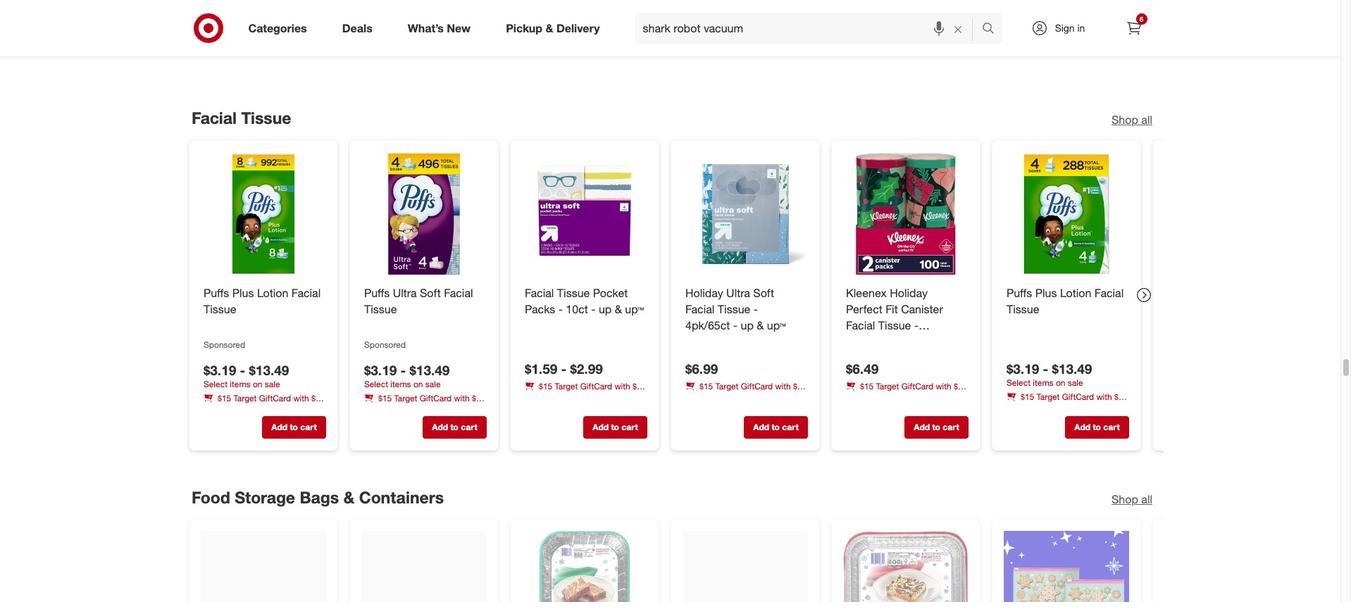 Task type: vqa. For each thing, say whether or not it's contained in the screenshot.
Lighted Length button
no



Task type: locate. For each thing, give the bounding box(es) containing it.
sign in
[[1055, 22, 1086, 34]]

0 horizontal spatial plus
[[232, 286, 254, 300]]

2 to from the left
[[450, 422, 458, 433]]

2 soft from the left
[[753, 286, 774, 300]]

0 horizontal spatial items
[[230, 379, 250, 390]]

2 shop all from the top
[[1112, 492, 1153, 507]]

1 horizontal spatial puffs plus lotion facial tissue
[[1007, 286, 1124, 316]]

1 vertical spatial all
[[1142, 492, 1153, 507]]

up™ inside facial tissue pocket packs - 10ct - up & up™
[[625, 302, 644, 316]]

0 vertical spatial shop all
[[1112, 113, 1153, 127]]

ultra for holiday
[[726, 286, 750, 300]]

1 puffs from the left
[[203, 286, 229, 300]]

holiday inside kleenex holiday perfect fit canister facial tissue - 2pk/50ct
[[890, 286, 928, 300]]

1 add from the left
[[271, 422, 287, 433]]

1 horizontal spatial on
[[413, 379, 423, 390]]

& down pocket
[[615, 302, 622, 316]]

to for holiday ultra soft facial tissue - 4pk/65ct - up & up™ link at the right of the page
[[772, 422, 780, 433]]

food
[[191, 488, 230, 507]]

up down pocket
[[599, 302, 612, 316]]

1 horizontal spatial select
[[364, 379, 388, 390]]

0 vertical spatial shop
[[1112, 113, 1138, 127]]

storage
[[235, 488, 295, 507]]

0 horizontal spatial puffs plus lotion facial tissue
[[203, 286, 320, 316]]

0 vertical spatial shop all link
[[1112, 112, 1153, 128]]

1 horizontal spatial sale
[[425, 379, 441, 390]]

shop for facial tissue
[[1112, 113, 1138, 127]]

2 horizontal spatial sale
[[1068, 377, 1083, 388]]

facial inside facial tissue pocket packs - 10ct - up & up™
[[525, 286, 554, 300]]

shop all link
[[1112, 112, 1153, 128], [1112, 492, 1153, 508]]

5 cart from the left
[[943, 422, 959, 433]]

1 vertical spatial up
[[741, 318, 754, 332]]

1 horizontal spatial lotion
[[1060, 286, 1092, 300]]

1 horizontal spatial $3.19 - $13.49 select items on sale
[[364, 362, 450, 390]]

0 horizontal spatial up
[[599, 302, 612, 316]]

3 add to cart from the left
[[593, 422, 638, 433]]

What can we help you find? suggestions appear below search field
[[635, 13, 986, 44]]

add to cart button for 2nd the puffs plus lotion facial tissue link from the right
[[262, 416, 326, 439]]

1 horizontal spatial puffs plus lotion facial tissue link
[[1007, 285, 1127, 317]]

shop
[[1112, 113, 1138, 127], [1112, 492, 1138, 507]]

items for puffs ultra soft facial tissue
[[390, 379, 411, 390]]

2 horizontal spatial $3.19
[[1007, 361, 1039, 377]]

giftcard for holiday ultra soft facial tissue - 4pk/65ct - up & up™
[[741, 381, 773, 392]]

rubbermaid 10pc brilliance leak proof food storage containers with airtight lids image
[[361, 531, 487, 603], [361, 531, 487, 603]]

add for holiday ultra soft facial tissue - 4pk/65ct - up & up™ link at the right of the page
[[753, 422, 769, 433]]

4 add to cart button from the left
[[744, 416, 808, 439]]

sale
[[1068, 377, 1083, 388], [265, 379, 280, 390], [425, 379, 441, 390]]

puffs plus lotion facial tissue image
[[201, 151, 326, 277], [201, 151, 326, 277], [1004, 151, 1129, 277], [1004, 151, 1129, 277]]

0 horizontal spatial sale
[[265, 379, 280, 390]]

holiday
[[685, 286, 723, 300], [890, 286, 928, 300]]

to
[[290, 422, 298, 433], [450, 422, 458, 433], [611, 422, 619, 433], [772, 422, 780, 433], [932, 422, 940, 433], [1093, 422, 1101, 433]]

1 vertical spatial shop
[[1112, 492, 1138, 507]]

1 all from the top
[[1142, 113, 1153, 127]]

1 sponsored from the left
[[203, 340, 245, 350]]

puffs ultra soft facial tissue image
[[361, 151, 487, 277], [361, 151, 487, 277]]

3 add from the left
[[593, 422, 609, 433]]

1 add to cart button from the left
[[262, 416, 326, 439]]

$15 target giftcard with $50 home care purchase for holiday ultra soft facial tissue - 4pk/65ct - up & up™
[[685, 381, 807, 404]]

0 horizontal spatial $3.19
[[203, 362, 236, 378]]

to for facial tissue pocket packs - 10ct - up & up™ link
[[611, 422, 619, 433]]

in
[[1078, 22, 1086, 34]]

ultra for puffs
[[393, 286, 417, 300]]

$3.19 - $13.49 select items on sale for puffs ultra soft facial tissue
[[364, 362, 450, 390]]

ultra
[[393, 286, 417, 300], [726, 286, 750, 300]]

$50 for holiday ultra soft facial tissue - 4pk/65ct - up & up™
[[793, 381, 807, 392]]

target for holiday ultra soft facial tissue - 4pk/65ct - up & up™
[[715, 381, 739, 392]]

$6.99
[[685, 361, 718, 377]]

up™ right "4pk/65ct"
[[767, 318, 786, 332]]

0 horizontal spatial up™
[[625, 302, 644, 316]]

kleenex holiday perfect fit canister facial tissue - 2pk/50ct link
[[846, 285, 966, 348]]

2 puffs plus lotion facial tissue from the left
[[1007, 286, 1124, 316]]

soft
[[420, 286, 441, 300], [753, 286, 774, 300]]

$50 for puffs plus lotion facial tissue
[[1115, 391, 1128, 402]]

add to cart button
[[262, 416, 326, 439], [423, 416, 487, 439], [583, 416, 647, 439], [744, 416, 808, 439], [905, 416, 969, 439], [1065, 416, 1129, 439]]

bags
[[299, 488, 339, 507]]

up
[[599, 302, 612, 316], [741, 318, 754, 332]]

4 cart from the left
[[782, 422, 799, 433]]

lotion
[[257, 286, 288, 300], [1060, 286, 1092, 300]]

1 vertical spatial up™
[[767, 318, 786, 332]]

fit
[[886, 302, 898, 316]]

2 puffs from the left
[[364, 286, 390, 300]]

ez foil holiday loaf pan - 2lbs/3ct - red image
[[683, 531, 808, 603]]

$15 for puffs plus lotion facial tissue
[[1021, 391, 1034, 402]]

0 horizontal spatial $13.49
[[249, 362, 289, 378]]

2 add to cart button from the left
[[423, 416, 487, 439]]

add to cart for puffs ultra soft facial tissue link
[[432, 422, 477, 433]]

5 add from the left
[[914, 422, 930, 433]]

facial tissue pocket packs - 10ct - up & up™ image
[[522, 151, 647, 277], [522, 151, 647, 277]]

facial inside kleenex holiday perfect fit canister facial tissue - 2pk/50ct
[[846, 318, 875, 332]]

puffs ultra soft facial tissue link
[[364, 285, 484, 317]]

2 sponsored from the left
[[364, 340, 406, 350]]

5 add to cart button from the left
[[905, 416, 969, 439]]

cart for holiday ultra soft facial tissue - 4pk/65ct - up & up™ link at the right of the page
[[782, 422, 799, 433]]

$1.59
[[525, 361, 557, 377]]

1 horizontal spatial $13.49
[[410, 362, 450, 378]]

1 soft from the left
[[420, 286, 441, 300]]

ez foil 8x8 holiday cake pan with lids - red image
[[843, 531, 969, 603], [843, 531, 969, 603]]

tissue
[[241, 108, 291, 128], [557, 286, 590, 300], [203, 302, 236, 316], [364, 302, 397, 316], [718, 302, 750, 316], [1007, 302, 1040, 316], [878, 318, 911, 332]]

2 add to cart from the left
[[432, 422, 477, 433]]

kleenex
[[846, 286, 887, 300]]

facial inside puffs ultra soft facial tissue
[[444, 286, 473, 300]]

add to cart for the "kleenex holiday perfect fit canister facial tissue - 2pk/50ct" link
[[914, 422, 959, 433]]

soft inside puffs ultra soft facial tissue
[[420, 286, 441, 300]]

0 horizontal spatial $3.19 - $13.49 select items on sale
[[203, 362, 289, 390]]

oxo pop 4.4qt plastic big square airtight food storage container clear image
[[201, 531, 326, 603], [201, 531, 326, 603]]

1 shop all from the top
[[1112, 113, 1153, 127]]

giftcard
[[741, 381, 773, 392], [902, 381, 934, 392], [1062, 391, 1094, 402], [259, 393, 291, 404], [420, 393, 452, 404]]

up inside the holiday ultra soft facial tissue - 4pk/65ct - up & up™
[[741, 318, 754, 332]]

1 puffs plus lotion facial tissue from the left
[[203, 286, 320, 316]]

0 horizontal spatial on
[[253, 379, 262, 390]]

0 vertical spatial up™
[[625, 302, 644, 316]]

packs
[[525, 302, 555, 316]]

1 horizontal spatial puffs
[[364, 286, 390, 300]]

$13.49
[[1052, 361, 1092, 377], [249, 362, 289, 378], [410, 362, 450, 378]]

0 horizontal spatial lotion
[[257, 286, 288, 300]]

2 ultra from the left
[[726, 286, 750, 300]]

all
[[1142, 113, 1153, 127], [1142, 492, 1153, 507]]

new
[[447, 21, 471, 35]]

care for kleenex holiday perfect fit canister facial tissue - 2pk/50ct
[[870, 393, 886, 404]]

facial
[[191, 108, 236, 128], [291, 286, 320, 300], [444, 286, 473, 300], [525, 286, 554, 300], [1095, 286, 1124, 300], [685, 302, 715, 316], [846, 318, 875, 332]]

cart for puffs ultra soft facial tissue link
[[461, 422, 477, 433]]

4 add from the left
[[753, 422, 769, 433]]

holiday up the canister
[[890, 286, 928, 300]]

target
[[715, 381, 739, 392], [876, 381, 899, 392], [1037, 391, 1060, 402], [233, 393, 256, 404], [394, 393, 417, 404]]

$6.49
[[846, 361, 879, 377]]

home
[[685, 393, 707, 404], [846, 393, 867, 404], [1007, 403, 1028, 414], [203, 405, 225, 416], [364, 405, 385, 416]]

with for kleenex holiday perfect fit canister facial tissue - 2pk/50ct
[[936, 381, 952, 392]]

with
[[775, 381, 791, 392], [936, 381, 952, 392], [1097, 391, 1112, 402], [293, 393, 309, 404], [454, 393, 470, 404]]

1 to from the left
[[290, 422, 298, 433]]

sponsored
[[203, 340, 245, 350], [364, 340, 406, 350]]

up™
[[625, 302, 644, 316], [767, 318, 786, 332]]

2 add from the left
[[432, 422, 448, 433]]

with for holiday ultra soft facial tissue - 4pk/65ct - up & up™
[[775, 381, 791, 392]]

2 lotion from the left
[[1060, 286, 1092, 300]]

$15 target giftcard with $50 home care purchase button for holiday ultra soft facial tissue - 4pk/65ct - up & up™
[[685, 381, 808, 404]]

2 shop from the top
[[1112, 492, 1138, 507]]

2 horizontal spatial on
[[1056, 377, 1066, 388]]

pocket
[[593, 286, 628, 300]]

6 cart from the left
[[1104, 422, 1120, 433]]

0 horizontal spatial soft
[[420, 286, 441, 300]]

2 all from the top
[[1142, 492, 1153, 507]]

puffs
[[203, 286, 229, 300], [364, 286, 390, 300], [1007, 286, 1032, 300]]

holiday up "4pk/65ct"
[[685, 286, 723, 300]]

$15 target giftcard with $50 home care purchase button for puffs plus lotion facial tissue
[[1007, 391, 1129, 414]]

1 horizontal spatial $3.19
[[364, 362, 397, 378]]

1 horizontal spatial items
[[390, 379, 411, 390]]

1 shop from the top
[[1112, 113, 1138, 127]]

purchase for kleenex holiday perfect fit canister facial tissue - 2pk/50ct
[[889, 393, 924, 404]]

add to cart
[[271, 422, 317, 433], [432, 422, 477, 433], [593, 422, 638, 433], [753, 422, 799, 433], [914, 422, 959, 433], [1075, 422, 1120, 433]]

$50
[[793, 381, 807, 392], [954, 381, 968, 392], [1115, 391, 1128, 402], [311, 393, 325, 404], [472, 393, 485, 404]]

6 add to cart button from the left
[[1065, 416, 1129, 439]]

& right "4pk/65ct"
[[757, 318, 764, 332]]

6 add from the left
[[1075, 422, 1091, 433]]

1 vertical spatial shop all
[[1112, 492, 1153, 507]]

puffs ultra soft facial tissue
[[364, 286, 473, 316]]

to for the "kleenex holiday perfect fit canister facial tissue - 2pk/50ct" link
[[932, 422, 940, 433]]

2 horizontal spatial items
[[1033, 377, 1054, 388]]

shop all for facial tissue
[[1112, 113, 1153, 127]]

2 horizontal spatial puffs
[[1007, 286, 1032, 300]]

1 lotion from the left
[[257, 286, 288, 300]]

- inside kleenex holiday perfect fit canister facial tissue - 2pk/50ct
[[914, 318, 919, 332]]

0 horizontal spatial sponsored
[[203, 340, 245, 350]]

2 puffs plus lotion facial tissue link from the left
[[1007, 285, 1127, 317]]

$15 target giftcard with $50 home care purchase
[[685, 381, 807, 404], [846, 381, 968, 404], [1007, 391, 1128, 414], [203, 393, 325, 416], [364, 393, 485, 416]]

0 vertical spatial up
[[599, 302, 612, 316]]

4 to from the left
[[772, 422, 780, 433]]

care for puffs plus lotion facial tissue
[[1031, 403, 1047, 414]]

$15
[[699, 381, 713, 392], [860, 381, 874, 392], [1021, 391, 1034, 402], [217, 393, 231, 404], [378, 393, 392, 404]]

1 vertical spatial shop all link
[[1112, 492, 1153, 508]]

pickup
[[506, 21, 543, 35]]

0 horizontal spatial ultra
[[393, 286, 417, 300]]

1 puffs plus lotion facial tissue link from the left
[[203, 285, 323, 317]]

&
[[546, 21, 554, 35], [615, 302, 622, 316], [757, 318, 764, 332], [343, 488, 354, 507]]

to for 2nd the puffs plus lotion facial tissue link from the right
[[290, 422, 298, 433]]

all for food storage bags & containers
[[1142, 492, 1153, 507]]

care
[[709, 393, 726, 404], [870, 393, 886, 404], [1031, 403, 1047, 414], [227, 405, 244, 416], [388, 405, 404, 416]]

puffs plus lotion facial tissue link
[[203, 285, 323, 317], [1007, 285, 1127, 317]]

$3.19 for puffs ultra soft facial tissue
[[364, 362, 397, 378]]

care for holiday ultra soft facial tissue - 4pk/65ct - up & up™
[[709, 393, 726, 404]]

1 horizontal spatial holiday
[[890, 286, 928, 300]]

ultra inside puffs ultra soft facial tissue
[[393, 286, 417, 300]]

on
[[1056, 377, 1066, 388], [253, 379, 262, 390], [413, 379, 423, 390]]

2 horizontal spatial select
[[1007, 377, 1031, 388]]

kleenex holiday perfect fit canister facial tissue - 2pk/50ct image
[[843, 151, 969, 277], [843, 151, 969, 277]]

1 horizontal spatial sponsored
[[364, 340, 406, 350]]

1 horizontal spatial soft
[[753, 286, 774, 300]]

0 horizontal spatial holiday
[[685, 286, 723, 300]]

0 horizontal spatial select
[[203, 379, 227, 390]]

cart
[[300, 422, 317, 433], [461, 422, 477, 433], [621, 422, 638, 433], [782, 422, 799, 433], [943, 422, 959, 433], [1104, 422, 1120, 433]]

up™ down pocket
[[625, 302, 644, 316]]

2 shop all link from the top
[[1112, 492, 1153, 508]]

plus
[[232, 286, 254, 300], [1035, 286, 1057, 300]]

6 to from the left
[[1093, 422, 1101, 433]]

shop all
[[1112, 113, 1153, 127], [1112, 492, 1153, 507]]

$13.49 for puffs ultra soft facial tissue
[[410, 362, 450, 378]]

$15 target giftcard with $50 home care purchase button
[[685, 381, 808, 404], [846, 381, 969, 404], [1007, 391, 1129, 414], [203, 392, 326, 416], [364, 392, 487, 416]]

$2.99
[[570, 361, 603, 377]]

purchase
[[728, 393, 763, 404], [889, 393, 924, 404], [1049, 403, 1084, 414], [246, 405, 281, 416], [407, 405, 442, 416]]

1 plus from the left
[[232, 286, 254, 300]]

shop for food storage bags & containers
[[1112, 492, 1138, 507]]

$3.19
[[1007, 361, 1039, 377], [203, 362, 236, 378], [364, 362, 397, 378]]

add
[[271, 422, 287, 433], [432, 422, 448, 433], [593, 422, 609, 433], [753, 422, 769, 433], [914, 422, 930, 433], [1075, 422, 1091, 433]]

lotion for 2nd the puffs plus lotion facial tissue link from the right
[[257, 286, 288, 300]]

deals
[[342, 21, 373, 35]]

facial tissue
[[191, 108, 291, 128]]

1 shop all link from the top
[[1112, 112, 1153, 128]]

$3.19 - $13.49 select items on sale
[[1007, 361, 1092, 388], [203, 362, 289, 390], [364, 362, 450, 390]]

giftcard for puffs plus lotion facial tissue
[[1062, 391, 1094, 402]]

sign
[[1055, 22, 1075, 34]]

0 horizontal spatial puffs plus lotion facial tissue link
[[203, 285, 323, 317]]

to for puffs ultra soft facial tissue link
[[450, 422, 458, 433]]

items
[[1033, 377, 1054, 388], [230, 379, 250, 390], [390, 379, 411, 390]]

$13.49 for puffs plus lotion facial tissue
[[249, 362, 289, 378]]

kleenex holiday perfect fit canister facial tissue - 2pk/50ct
[[846, 286, 943, 348]]

5 to from the left
[[932, 422, 940, 433]]

-
[[558, 302, 563, 316], [591, 302, 595, 316], [754, 302, 758, 316], [733, 318, 738, 332], [914, 318, 919, 332], [561, 361, 566, 377], [1043, 361, 1049, 377], [240, 362, 245, 378], [400, 362, 406, 378]]

1 cart from the left
[[300, 422, 317, 433]]

1 horizontal spatial plus
[[1035, 286, 1057, 300]]

facial tissue pocket packs - 10ct - up & up™
[[525, 286, 644, 316]]

select
[[1007, 377, 1031, 388], [203, 379, 227, 390], [364, 379, 388, 390]]

with for puffs plus lotion facial tissue
[[1097, 391, 1112, 402]]

1 holiday from the left
[[685, 286, 723, 300]]

3 cart from the left
[[621, 422, 638, 433]]

tissue inside the holiday ultra soft facial tissue - 4pk/65ct - up & up™
[[718, 302, 750, 316]]

tissue inside kleenex holiday perfect fit canister facial tissue - 2pk/50ct
[[878, 318, 911, 332]]

2 cart from the left
[[461, 422, 477, 433]]

4 add to cart from the left
[[753, 422, 799, 433]]

soft inside the holiday ultra soft facial tissue - 4pk/65ct - up & up™
[[753, 286, 774, 300]]

0 vertical spatial all
[[1142, 113, 1153, 127]]

up right "4pk/65ct"
[[741, 318, 754, 332]]

$15 for holiday ultra soft facial tissue - 4pk/65ct - up & up™
[[699, 381, 713, 392]]

1 horizontal spatial up
[[741, 318, 754, 332]]

pickup & delivery link
[[494, 13, 618, 44]]

3 to from the left
[[611, 422, 619, 433]]

$3.19 - $13.49 select items on sale for puffs plus lotion facial tissue
[[203, 362, 289, 390]]

1 ultra from the left
[[393, 286, 417, 300]]

$15 target giftcard with $50 home care purchase for kleenex holiday perfect fit canister facial tissue - 2pk/50ct
[[846, 381, 968, 404]]

2 holiday from the left
[[890, 286, 928, 300]]

1 horizontal spatial up™
[[767, 318, 786, 332]]

holiday ultra soft facial tissue - 4pk/65ct - up & up™ image
[[683, 151, 808, 277], [683, 151, 808, 277]]

5 add to cart from the left
[[914, 422, 959, 433]]

3 add to cart button from the left
[[583, 416, 647, 439]]

tissue inside puffs ultra soft facial tissue
[[364, 302, 397, 316]]

6
[[1140, 15, 1144, 23]]

0 horizontal spatial puffs
[[203, 286, 229, 300]]

lotion for first the puffs plus lotion facial tissue link from the right
[[1060, 286, 1092, 300]]

ultra inside the holiday ultra soft facial tissue - 4pk/65ct - up & up™
[[726, 286, 750, 300]]

1 horizontal spatial ultra
[[726, 286, 750, 300]]

add for first the puffs plus lotion facial tissue link from the right
[[1075, 422, 1091, 433]]

puffs plus lotion facial tissue
[[203, 286, 320, 316], [1007, 286, 1124, 316]]



Task type: describe. For each thing, give the bounding box(es) containing it.
sign in link
[[1019, 13, 1108, 44]]

sale for puffs ultra soft facial tissue
[[425, 379, 441, 390]]

containers
[[359, 488, 444, 507]]

tissue inside facial tissue pocket packs - 10ct - up & up™
[[557, 286, 590, 300]]

$50 for kleenex holiday perfect fit canister facial tissue - 2pk/50ct
[[954, 381, 968, 392]]

10ct
[[566, 302, 588, 316]]

categories link
[[236, 13, 325, 44]]

up inside facial tissue pocket packs - 10ct - up & up™
[[599, 302, 612, 316]]

& inside facial tissue pocket packs - 10ct - up & up™
[[615, 302, 622, 316]]

deals link
[[330, 13, 390, 44]]

categories
[[248, 21, 307, 35]]

target for puffs plus lotion facial tissue
[[1037, 391, 1060, 402]]

$15 target giftcard with $50 home care purchase button for kleenex holiday perfect fit canister facial tissue - 2pk/50ct
[[846, 381, 969, 404]]

sale for puffs plus lotion facial tissue
[[265, 379, 280, 390]]

holiday inside the holiday ultra soft facial tissue - 4pk/65ct - up & up™
[[685, 286, 723, 300]]

cart for the "kleenex holiday perfect fit canister facial tissue - 2pk/50ct" link
[[943, 422, 959, 433]]

what's new
[[408, 21, 471, 35]]

soft for holiday ultra soft facial tissue - 4pk/65ct - up & up™
[[753, 286, 774, 300]]

2 horizontal spatial $3.19 - $13.49 select items on sale
[[1007, 361, 1092, 388]]

holiday ultra soft facial tissue - 4pk/65ct - up & up™
[[685, 286, 786, 332]]

add to cart for facial tissue pocket packs - 10ct - up & up™ link
[[593, 422, 638, 433]]

to for first the puffs plus lotion facial tissue link from the right
[[1093, 422, 1101, 433]]

shop all link for facial tissue
[[1112, 112, 1153, 128]]

items for puffs plus lotion facial tissue
[[230, 379, 250, 390]]

cart for first the puffs plus lotion facial tissue link from the right
[[1104, 422, 1120, 433]]

giftcard for kleenex holiday perfect fit canister facial tissue - 2pk/50ct
[[902, 381, 934, 392]]

target for kleenex holiday perfect fit canister facial tissue - 2pk/50ct
[[876, 381, 899, 392]]

6 add to cart from the left
[[1075, 422, 1120, 433]]

puffs plus lotion facial tissue for 2nd the puffs plus lotion facial tissue link from the right
[[203, 286, 320, 316]]

& inside the holiday ultra soft facial tissue - 4pk/65ct - up & up™
[[757, 318, 764, 332]]

& right bags
[[343, 488, 354, 507]]

add for the "kleenex holiday perfect fit canister facial tissue - 2pk/50ct" link
[[914, 422, 930, 433]]

ziploc holiday slider storage gallon bags - 12ct image
[[1004, 531, 1129, 603]]

puffs plus lotion facial tissue for first the puffs plus lotion facial tissue link from the right
[[1007, 286, 1124, 316]]

facial tissue pocket packs - 10ct - up & up™ link
[[525, 285, 645, 317]]

search button
[[976, 13, 1010, 47]]

2 horizontal spatial $13.49
[[1052, 361, 1092, 377]]

add to cart button for first the puffs plus lotion facial tissue link from the right
[[1065, 416, 1129, 439]]

canister
[[901, 302, 943, 316]]

select for puffs ultra soft facial tissue
[[364, 379, 388, 390]]

add to cart button for the "kleenex holiday perfect fit canister facial tissue - 2pk/50ct" link
[[905, 416, 969, 439]]

home for kleenex holiday perfect fit canister facial tissue - 2pk/50ct
[[846, 393, 867, 404]]

cart for facial tissue pocket packs - 10ct - up & up™ link
[[621, 422, 638, 433]]

& right the pickup
[[546, 21, 554, 35]]

add for puffs ultra soft facial tissue link
[[432, 422, 448, 433]]

soft for puffs ultra soft facial tissue
[[420, 286, 441, 300]]

add to cart button for puffs ultra soft facial tissue link
[[423, 416, 487, 439]]

shop all for food storage bags & containers
[[1112, 492, 1153, 507]]

all for facial tissue
[[1142, 113, 1153, 127]]

home for puffs plus lotion facial tissue
[[1007, 403, 1028, 414]]

shop all link for food storage bags & containers
[[1112, 492, 1153, 508]]

what's new link
[[396, 13, 489, 44]]

$15 target giftcard with $50 home care purchase for puffs plus lotion facial tissue
[[1007, 391, 1128, 414]]

sponsored for puffs plus lotion facial tissue
[[203, 340, 245, 350]]

pickup & delivery
[[506, 21, 600, 35]]

sponsored for puffs ultra soft facial tissue
[[364, 340, 406, 350]]

delivery
[[557, 21, 600, 35]]

4pk/65ct
[[685, 318, 730, 332]]

add to cart for holiday ultra soft facial tissue - 4pk/65ct - up & up™ link at the right of the page
[[753, 422, 799, 433]]

$3.19 for puffs plus lotion facial tissue
[[203, 362, 236, 378]]

purchase for holiday ultra soft facial tissue - 4pk/65ct - up & up™
[[728, 393, 763, 404]]

home for holiday ultra soft facial tissue - 4pk/65ct - up & up™
[[685, 393, 707, 404]]

perfect
[[846, 302, 883, 316]]

puffs inside puffs ultra soft facial tissue
[[364, 286, 390, 300]]

add to cart button for holiday ultra soft facial tissue - 4pk/65ct - up & up™ link at the right of the page
[[744, 416, 808, 439]]

holiday ultra soft facial tissue - 4pk/65ct - up & up™ link
[[685, 285, 805, 334]]

2pk/50ct
[[846, 334, 891, 348]]

up™ inside the holiday ultra soft facial tissue - 4pk/65ct - up & up™
[[767, 318, 786, 332]]

purchase for puffs plus lotion facial tissue
[[1049, 403, 1084, 414]]

1 add to cart from the left
[[271, 422, 317, 433]]

on for puffs ultra soft facial tissue
[[413, 379, 423, 390]]

$15 for kleenex holiday perfect fit canister facial tissue - 2pk/50ct
[[860, 381, 874, 392]]

$1.59 - $2.99
[[525, 361, 603, 377]]

add to cart button for facial tissue pocket packs - 10ct - up & up™ link
[[583, 416, 647, 439]]

ez foil 13x9 holiday cake pan with lids - green image
[[522, 531, 647, 603]]

add for 2nd the puffs plus lotion facial tissue link from the right
[[271, 422, 287, 433]]

2 plus from the left
[[1035, 286, 1057, 300]]

cart for 2nd the puffs plus lotion facial tissue link from the right
[[300, 422, 317, 433]]

facial inside the holiday ultra soft facial tissue - 4pk/65ct - up & up™
[[685, 302, 715, 316]]

search
[[976, 22, 1010, 36]]

3 puffs from the left
[[1007, 286, 1032, 300]]

what's
[[408, 21, 444, 35]]

6 link
[[1119, 13, 1150, 44]]

select for puffs plus lotion facial tissue
[[203, 379, 227, 390]]

food storage bags & containers
[[191, 488, 444, 507]]

on for puffs plus lotion facial tissue
[[253, 379, 262, 390]]

add for facial tissue pocket packs - 10ct - up & up™ link
[[593, 422, 609, 433]]



